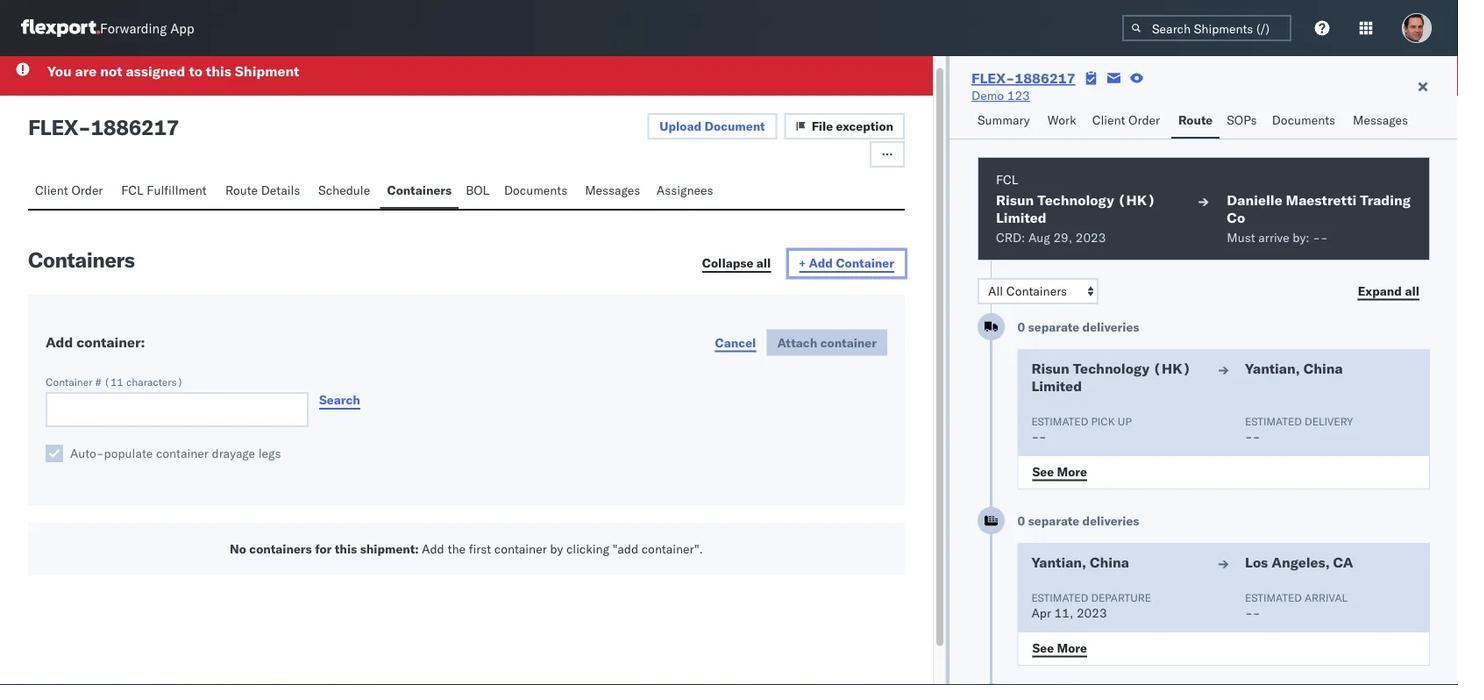 Task type: vqa. For each thing, say whether or not it's contained in the screenshot.
6th Air from the bottom
no



Task type: locate. For each thing, give the bounding box(es) containing it.
client order down flex
[[35, 182, 103, 197]]

1 horizontal spatial route
[[1179, 112, 1213, 128]]

schedule button
[[311, 174, 380, 208]]

messages button
[[1346, 104, 1418, 139], [578, 174, 650, 208]]

0 horizontal spatial messages button
[[578, 174, 650, 208]]

risun up crd:
[[996, 191, 1034, 209]]

0 horizontal spatial fcl
[[121, 182, 144, 197]]

1 more from the top
[[1057, 464, 1087, 479]]

0 vertical spatial documents button
[[1265, 104, 1346, 139]]

1 vertical spatial 0 separate deliveries
[[1018, 513, 1140, 528]]

work button
[[1041, 104, 1086, 139]]

yantian, up 11,
[[1032, 553, 1087, 571]]

risun technology (hk) limited up pick
[[1032, 360, 1192, 395]]

0 vertical spatial 1886217
[[1015, 69, 1076, 87]]

0 vertical spatial add
[[809, 255, 833, 270]]

fcl fulfillment button
[[114, 174, 218, 208]]

1 vertical spatial risun technology (hk) limited
[[1032, 360, 1192, 395]]

+ add container
[[799, 255, 895, 270]]

client order right work button
[[1093, 112, 1160, 128]]

see more down 'estimated pick up --'
[[1033, 464, 1087, 479]]

client order button down flex
[[28, 174, 114, 208]]

messages button left assignees
[[578, 174, 650, 208]]

you
[[47, 62, 72, 79]]

0
[[1018, 319, 1025, 335], [1018, 513, 1025, 528]]

0 horizontal spatial client order button
[[28, 174, 114, 208]]

all right collapse
[[757, 255, 771, 270]]

1 vertical spatial documents button
[[497, 174, 578, 208]]

0 separate deliveries
[[1018, 319, 1140, 335], [1018, 513, 1140, 528]]

this
[[206, 62, 231, 79], [335, 540, 357, 556]]

delivery
[[1305, 414, 1353, 428]]

separate
[[1028, 319, 1080, 335], [1028, 513, 1080, 528]]

2 deliveries from the top
[[1083, 513, 1140, 528]]

risun technology (hk) limited
[[996, 191, 1156, 226], [1032, 360, 1192, 395]]

add container:
[[46, 332, 145, 350]]

1 vertical spatial more
[[1057, 640, 1087, 655]]

1 0 from the top
[[1018, 319, 1025, 335]]

deliveries for apr
[[1083, 513, 1140, 528]]

containers left bol
[[387, 182, 452, 197]]

1 vertical spatial client order
[[35, 182, 103, 197]]

1 vertical spatial 0
[[1018, 513, 1025, 528]]

estimated left pick
[[1032, 414, 1089, 428]]

1 vertical spatial see more button
[[1022, 635, 1098, 661]]

messages left assignees
[[585, 182, 640, 197]]

0 vertical spatial see more button
[[1022, 459, 1098, 485]]

by:
[[1293, 230, 1310, 245]]

estimated delivery --
[[1246, 414, 1353, 444]]

0 vertical spatial see
[[1033, 464, 1054, 479]]

client order
[[1093, 112, 1160, 128], [35, 182, 103, 197]]

documents right bol button
[[504, 182, 568, 197]]

0 vertical spatial containers
[[387, 182, 452, 197]]

estimated up 11,
[[1032, 591, 1089, 604]]

0 horizontal spatial order
[[71, 182, 103, 197]]

container # (11 characters)
[[46, 375, 183, 388]]

1 horizontal spatial messages
[[1353, 112, 1409, 128]]

demo
[[972, 88, 1004, 103]]

more
[[1057, 464, 1087, 479], [1057, 640, 1087, 655]]

2023 inside estimated departure apr 11, 2023
[[1077, 605, 1107, 621]]

see down 'estimated pick up --'
[[1033, 464, 1054, 479]]

estimated inside estimated departure apr 11, 2023
[[1032, 591, 1089, 604]]

0 vertical spatial limited
[[996, 209, 1047, 226]]

0 horizontal spatial china
[[1090, 553, 1130, 571]]

estimated for estimated departure apr 11, 2023
[[1032, 591, 1089, 604]]

fcl inside button
[[121, 182, 144, 197]]

0 horizontal spatial containers
[[28, 246, 135, 272]]

see for -
[[1033, 464, 1054, 479]]

1 vertical spatial documents
[[504, 182, 568, 197]]

1 vertical spatial client order button
[[28, 174, 114, 208]]

messages button up trading
[[1346, 104, 1418, 139]]

0 vertical spatial documents
[[1272, 112, 1336, 128]]

1 0 separate deliveries from the top
[[1018, 319, 1140, 335]]

documents button right bol
[[497, 174, 578, 208]]

see more button down 11,
[[1022, 635, 1098, 661]]

documents for right documents "button"
[[1272, 112, 1336, 128]]

flex-1886217 link
[[972, 69, 1076, 87]]

upload document button
[[648, 113, 778, 139]]

see more button down 'estimated pick up --'
[[1022, 459, 1098, 485]]

technology up 29,
[[1038, 191, 1115, 209]]

0 vertical spatial all
[[757, 255, 771, 270]]

yantian, up estimated delivery --
[[1246, 360, 1300, 377]]

estimated down los
[[1246, 591, 1302, 604]]

risun up 'estimated pick up --'
[[1032, 360, 1070, 377]]

order left route button
[[1129, 112, 1160, 128]]

0 vertical spatial see more
[[1033, 464, 1087, 479]]

client right work button
[[1093, 112, 1126, 128]]

see more button for -
[[1022, 459, 1098, 485]]

1 horizontal spatial order
[[1129, 112, 1160, 128]]

0 vertical spatial more
[[1057, 464, 1087, 479]]

1 horizontal spatial containers
[[387, 182, 452, 197]]

Search Shipments (/) text field
[[1123, 15, 1292, 41]]

0 vertical spatial messages button
[[1346, 104, 1418, 139]]

1 vertical spatial containers
[[28, 246, 135, 272]]

estimated inside 'estimated pick up --'
[[1032, 414, 1089, 428]]

order
[[1129, 112, 1160, 128], [71, 182, 103, 197]]

technology up pick
[[1073, 360, 1150, 377]]

1 horizontal spatial 1886217
[[1015, 69, 1076, 87]]

1 vertical spatial client
[[35, 182, 68, 197]]

0 vertical spatial 0 separate deliveries
[[1018, 319, 1140, 335]]

route left sops
[[1179, 112, 1213, 128]]

yantian, china up estimated delivery --
[[1246, 360, 1343, 377]]

sops
[[1227, 112, 1257, 128]]

limited up crd:
[[996, 209, 1047, 226]]

0 horizontal spatial documents button
[[497, 174, 578, 208]]

1 vertical spatial see more
[[1033, 640, 1087, 655]]

2 0 separate deliveries from the top
[[1018, 513, 1140, 528]]

container left the #
[[46, 375, 93, 388]]

0 vertical spatial container
[[836, 255, 895, 270]]

route for route details
[[225, 182, 258, 197]]

apr
[[1032, 605, 1052, 621]]

(hk)
[[1118, 191, 1156, 209], [1153, 360, 1192, 377]]

yantian,
[[1246, 360, 1300, 377], [1032, 553, 1087, 571]]

1 horizontal spatial fcl
[[996, 172, 1019, 187]]

0 horizontal spatial client order
[[35, 182, 103, 197]]

messages for the right messages button
[[1353, 112, 1409, 128]]

shipment:
[[360, 540, 419, 556]]

2 0 from the top
[[1018, 513, 1025, 528]]

1 horizontal spatial client
[[1093, 112, 1126, 128]]

forwarding app link
[[21, 19, 194, 37]]

1 horizontal spatial china
[[1304, 360, 1343, 377]]

this right for
[[335, 540, 357, 556]]

container inside button
[[836, 255, 895, 270]]

1 vertical spatial see
[[1033, 640, 1054, 655]]

messages
[[1353, 112, 1409, 128], [585, 182, 640, 197]]

0 vertical spatial risun
[[996, 191, 1034, 209]]

fcl left fulfillment
[[121, 182, 144, 197]]

upload
[[660, 118, 702, 133]]

yantian, china up estimated departure apr 11, 2023
[[1032, 553, 1130, 571]]

1 vertical spatial yantian, china
[[1032, 553, 1130, 571]]

2 see more from the top
[[1033, 640, 1087, 655]]

1 vertical spatial all
[[1405, 283, 1420, 298]]

this right 'to'
[[206, 62, 231, 79]]

2 separate from the top
[[1028, 513, 1080, 528]]

china up departure on the bottom
[[1090, 553, 1130, 571]]

search button
[[309, 387, 371, 413]]

assigned
[[126, 62, 185, 79]]

container
[[495, 540, 547, 556]]

angeles,
[[1272, 553, 1330, 571]]

estimated inside estimated delivery --
[[1246, 414, 1302, 428]]

route left details
[[225, 182, 258, 197]]

1 vertical spatial this
[[335, 540, 357, 556]]

expand
[[1358, 283, 1402, 298]]

0 horizontal spatial this
[[206, 62, 231, 79]]

estimated inside the "estimated arrival --"
[[1246, 591, 1302, 604]]

1 deliveries from the top
[[1083, 319, 1140, 335]]

flexport. image
[[21, 19, 100, 37]]

add right +
[[809, 255, 833, 270]]

see more for -
[[1033, 464, 1087, 479]]

0 horizontal spatial route
[[225, 182, 258, 197]]

0 vertical spatial risun technology (hk) limited
[[996, 191, 1156, 226]]

0 horizontal spatial all
[[757, 255, 771, 270]]

1886217 up '123'
[[1015, 69, 1076, 87]]

0 vertical spatial 0
[[1018, 319, 1025, 335]]

0 vertical spatial yantian, china
[[1246, 360, 1343, 377]]

1 horizontal spatial yantian, china
[[1246, 360, 1343, 377]]

client order button
[[1086, 104, 1172, 139], [28, 174, 114, 208]]

1 vertical spatial 2023
[[1077, 605, 1107, 621]]

demo 123
[[972, 88, 1030, 103]]

2 more from the top
[[1057, 640, 1087, 655]]

summary button
[[971, 104, 1041, 139]]

1 horizontal spatial client order button
[[1086, 104, 1172, 139]]

messages up trading
[[1353, 112, 1409, 128]]

separate for -
[[1028, 319, 1080, 335]]

container right +
[[836, 255, 895, 270]]

the
[[448, 540, 466, 556]]

1 vertical spatial 1886217
[[91, 114, 179, 140]]

0 separate deliveries for up
[[1018, 319, 1140, 335]]

1 separate from the top
[[1028, 319, 1080, 335]]

1 see more from the top
[[1033, 464, 1087, 479]]

0 horizontal spatial container
[[46, 375, 93, 388]]

china up delivery
[[1304, 360, 1343, 377]]

1 vertical spatial route
[[225, 182, 258, 197]]

+ add container button
[[789, 250, 905, 276]]

1 horizontal spatial container
[[836, 255, 895, 270]]

1 vertical spatial risun
[[1032, 360, 1070, 377]]

messages for bottom messages button
[[585, 182, 640, 197]]

0 vertical spatial separate
[[1028, 319, 1080, 335]]

assignees
[[657, 182, 714, 197]]

0 for --
[[1018, 319, 1025, 335]]

route details button
[[218, 174, 311, 208]]

1 horizontal spatial yantian,
[[1246, 360, 1300, 377]]

see
[[1033, 464, 1054, 479], [1033, 640, 1054, 655]]

see more down 11,
[[1033, 640, 1087, 655]]

1 horizontal spatial all
[[1405, 283, 1420, 298]]

2 vertical spatial add
[[422, 540, 445, 556]]

container
[[836, 255, 895, 270], [46, 375, 93, 388]]

see more button
[[1022, 459, 1098, 485], [1022, 635, 1098, 661]]

route
[[1179, 112, 1213, 128], [225, 182, 258, 197]]

upload document
[[660, 118, 765, 133]]

1 see more button from the top
[[1022, 459, 1098, 485]]

(11
[[104, 375, 123, 388]]

sops button
[[1220, 104, 1265, 139]]

china
[[1304, 360, 1343, 377], [1090, 553, 1130, 571]]

flex
[[28, 114, 78, 140]]

1 see from the top
[[1033, 464, 1054, 479]]

0 horizontal spatial messages
[[585, 182, 640, 197]]

add left container:
[[46, 332, 73, 350]]

2 see from the top
[[1033, 640, 1054, 655]]

work
[[1048, 112, 1077, 128]]

fcl for fcl fulfillment
[[121, 182, 144, 197]]

1886217 down assigned
[[91, 114, 179, 140]]

order down the flex - 1886217
[[71, 182, 103, 197]]

technology
[[1038, 191, 1115, 209], [1073, 360, 1150, 377]]

1 horizontal spatial this
[[335, 540, 357, 556]]

are
[[75, 62, 97, 79]]

0 vertical spatial 2023
[[1076, 230, 1106, 245]]

more down 11,
[[1057, 640, 1087, 655]]

cancel
[[715, 334, 756, 350]]

documents right sops button
[[1272, 112, 1336, 128]]

1 vertical spatial separate
[[1028, 513, 1080, 528]]

0 horizontal spatial add
[[46, 332, 73, 350]]

no containers for this shipment: add the first container by clicking "add container".
[[230, 540, 703, 556]]

containers
[[387, 182, 452, 197], [28, 246, 135, 272]]

1 vertical spatial yantian,
[[1032, 553, 1087, 571]]

1 vertical spatial deliveries
[[1083, 513, 1140, 528]]

client order button right work
[[1086, 104, 1172, 139]]

no
[[230, 540, 246, 556]]

2023 right 11,
[[1077, 605, 1107, 621]]

None text field
[[46, 392, 309, 427]]

containers up add container:
[[28, 246, 135, 272]]

up
[[1118, 414, 1132, 428]]

client down flex
[[35, 182, 68, 197]]

fcl
[[996, 172, 1019, 187], [121, 182, 144, 197]]

add left the
[[422, 540, 445, 556]]

1 horizontal spatial client order
[[1093, 112, 1160, 128]]

1 vertical spatial messages
[[585, 182, 640, 197]]

1 vertical spatial add
[[46, 332, 73, 350]]

2023 right 29,
[[1076, 230, 1106, 245]]

2 horizontal spatial add
[[809, 255, 833, 270]]

fcl up crd:
[[996, 172, 1019, 187]]

limited
[[996, 209, 1047, 226], [1032, 377, 1082, 395]]

1 horizontal spatial documents button
[[1265, 104, 1346, 139]]

containers button
[[380, 174, 459, 208]]

estimated left delivery
[[1246, 414, 1302, 428]]

risun technology (hk) limited up 29,
[[996, 191, 1156, 226]]

2023
[[1076, 230, 1106, 245], [1077, 605, 1107, 621]]

fcl fulfillment
[[121, 182, 207, 197]]

1 horizontal spatial documents
[[1272, 112, 1336, 128]]

documents button right sops
[[1265, 104, 1346, 139]]

see down apr
[[1033, 640, 1054, 655]]

0 vertical spatial client
[[1093, 112, 1126, 128]]

all
[[757, 255, 771, 270], [1405, 283, 1420, 298]]

1 horizontal spatial add
[[422, 540, 445, 556]]

expand all
[[1358, 283, 1420, 298]]

cancel button
[[705, 329, 767, 356]]

0 vertical spatial route
[[1179, 112, 1213, 128]]

all right expand
[[1405, 283, 1420, 298]]

limited up 'estimated pick up --'
[[1032, 377, 1082, 395]]

2 see more button from the top
[[1022, 635, 1098, 661]]

more down 'estimated pick up --'
[[1057, 464, 1087, 479]]

0 horizontal spatial documents
[[504, 182, 568, 197]]



Task type: describe. For each thing, give the bounding box(es) containing it.
29,
[[1054, 230, 1073, 245]]

0 vertical spatial client order
[[1093, 112, 1160, 128]]

co
[[1227, 209, 1246, 226]]

see more button for 11,
[[1022, 635, 1098, 661]]

shipment
[[235, 62, 299, 79]]

must
[[1227, 230, 1256, 245]]

flex-1886217
[[972, 69, 1076, 87]]

deliveries for up
[[1083, 319, 1140, 335]]

1 vertical spatial china
[[1090, 553, 1130, 571]]

summary
[[978, 112, 1030, 128]]

schedule
[[318, 182, 370, 197]]

trading
[[1361, 191, 1411, 209]]

estimated departure apr 11, 2023
[[1032, 591, 1152, 621]]

"add
[[613, 540, 639, 556]]

0 vertical spatial china
[[1304, 360, 1343, 377]]

0 vertical spatial (hk)
[[1118, 191, 1156, 209]]

#
[[95, 375, 101, 388]]

forwarding app
[[100, 20, 194, 36]]

must arrive by: --
[[1227, 230, 1328, 245]]

danielle maestretti trading co
[[1227, 191, 1411, 226]]

search
[[319, 392, 360, 407]]

123
[[1008, 88, 1030, 103]]

see for 11,
[[1033, 640, 1054, 655]]

route details
[[225, 182, 300, 197]]

expand all button
[[1348, 278, 1431, 304]]

danielle
[[1227, 191, 1283, 209]]

estimated for estimated delivery --
[[1246, 414, 1302, 428]]

route button
[[1172, 104, 1220, 139]]

you are not assigned to this shipment
[[47, 62, 299, 79]]

container:
[[76, 332, 145, 350]]

clicking
[[567, 540, 610, 556]]

0 horizontal spatial yantian,
[[1032, 553, 1087, 571]]

documents for bottommost documents "button"
[[504, 182, 568, 197]]

0 for apr 11, 2023
[[1018, 513, 1025, 528]]

1 vertical spatial messages button
[[578, 174, 650, 208]]

estimated for estimated arrival --
[[1246, 591, 1302, 604]]

maestretti
[[1286, 191, 1357, 209]]

forwarding
[[100, 20, 167, 36]]

first
[[469, 540, 491, 556]]

by
[[550, 540, 563, 556]]

estimated for estimated pick up --
[[1032, 414, 1089, 428]]

1 vertical spatial (hk)
[[1153, 360, 1192, 377]]

to
[[189, 62, 203, 79]]

not
[[100, 62, 122, 79]]

crd: aug 29, 2023
[[996, 230, 1106, 245]]

1 vertical spatial container
[[46, 375, 93, 388]]

1 vertical spatial order
[[71, 182, 103, 197]]

0 vertical spatial technology
[[1038, 191, 1115, 209]]

file exception
[[812, 118, 894, 133]]

containers inside containers button
[[387, 182, 452, 197]]

document
[[705, 118, 765, 133]]

collapse all button
[[692, 250, 782, 276]]

exception
[[836, 118, 894, 133]]

collapse
[[702, 255, 754, 270]]

0 vertical spatial yantian,
[[1246, 360, 1300, 377]]

add inside button
[[809, 255, 833, 270]]

0 horizontal spatial client
[[35, 182, 68, 197]]

fcl for fcl
[[996, 172, 1019, 187]]

departure
[[1091, 591, 1152, 604]]

bol
[[466, 182, 490, 197]]

containers
[[249, 540, 312, 556]]

all for expand all
[[1405, 283, 1420, 298]]

1 horizontal spatial messages button
[[1346, 104, 1418, 139]]

11,
[[1055, 605, 1074, 621]]

0 separate deliveries for apr
[[1018, 513, 1140, 528]]

1 vertical spatial technology
[[1073, 360, 1150, 377]]

collapse all
[[702, 255, 771, 270]]

arrival
[[1305, 591, 1348, 604]]

bol button
[[459, 174, 497, 208]]

pick
[[1091, 414, 1115, 428]]

0 horizontal spatial yantian, china
[[1032, 553, 1130, 571]]

see more for 11,
[[1033, 640, 1087, 655]]

ca
[[1334, 553, 1354, 571]]

aug
[[1029, 230, 1051, 245]]

app
[[170, 20, 194, 36]]

0 vertical spatial order
[[1129, 112, 1160, 128]]

more for 2023
[[1057, 640, 1087, 655]]

for
[[315, 540, 332, 556]]

estimated arrival --
[[1246, 591, 1348, 621]]

fulfillment
[[147, 182, 207, 197]]

los
[[1246, 553, 1269, 571]]

arrive
[[1259, 230, 1290, 245]]

separate for 11,
[[1028, 513, 1080, 528]]

+
[[799, 255, 806, 270]]

container".
[[642, 540, 703, 556]]

flex - 1886217
[[28, 114, 179, 140]]

characters)
[[126, 375, 183, 388]]

flex-
[[972, 69, 1015, 87]]

los angeles, ca
[[1246, 553, 1354, 571]]

0 vertical spatial this
[[206, 62, 231, 79]]

more for -
[[1057, 464, 1087, 479]]

route for route
[[1179, 112, 1213, 128]]

estimated pick up --
[[1032, 414, 1132, 444]]

crd:
[[996, 230, 1026, 245]]

1 vertical spatial limited
[[1032, 377, 1082, 395]]

details
[[261, 182, 300, 197]]

assignees button
[[650, 174, 724, 208]]

all for collapse all
[[757, 255, 771, 270]]

demo 123 link
[[972, 87, 1030, 104]]

0 vertical spatial client order button
[[1086, 104, 1172, 139]]



